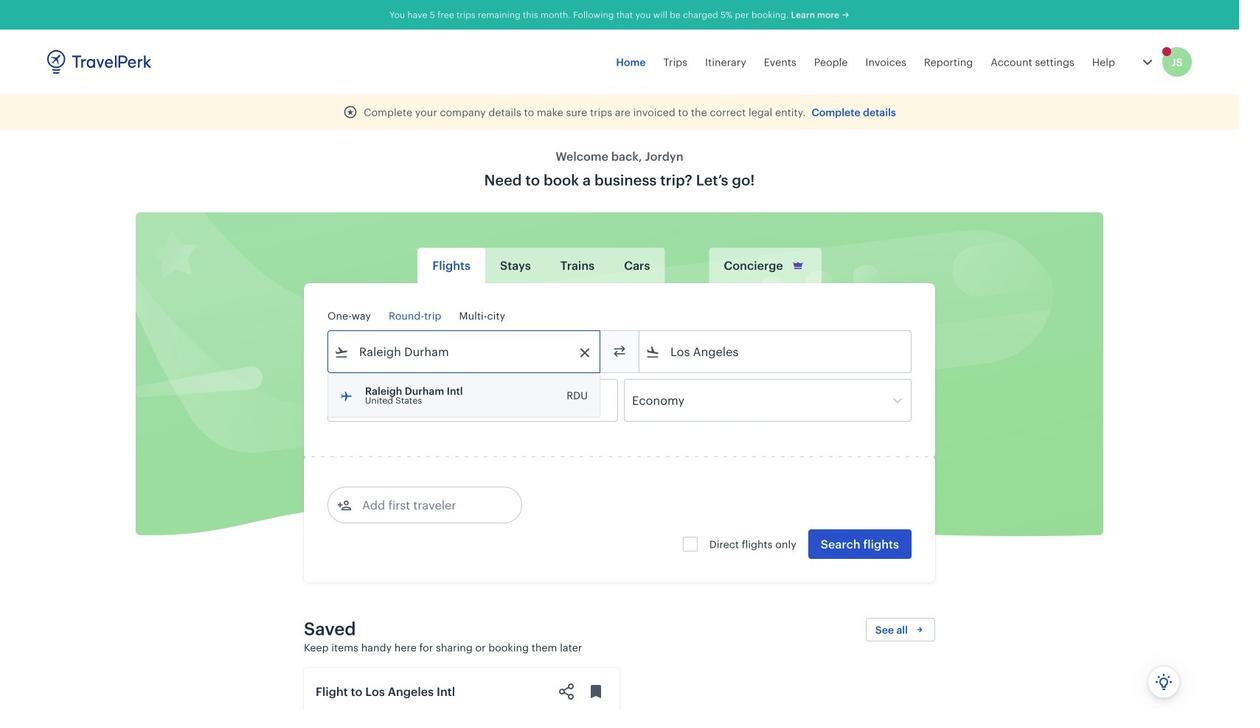 Task type: vqa. For each thing, say whether or not it's contained in the screenshot.
Choose Saturday, August 24, 2024 as your check-out date. It's available. icon
no



Task type: locate. For each thing, give the bounding box(es) containing it.
Add first traveler search field
[[352, 493, 505, 517]]

Return text field
[[436, 380, 513, 421]]

Depart text field
[[349, 380, 426, 421]]



Task type: describe. For each thing, give the bounding box(es) containing it.
To search field
[[660, 340, 892, 364]]

From search field
[[349, 340, 580, 364]]



